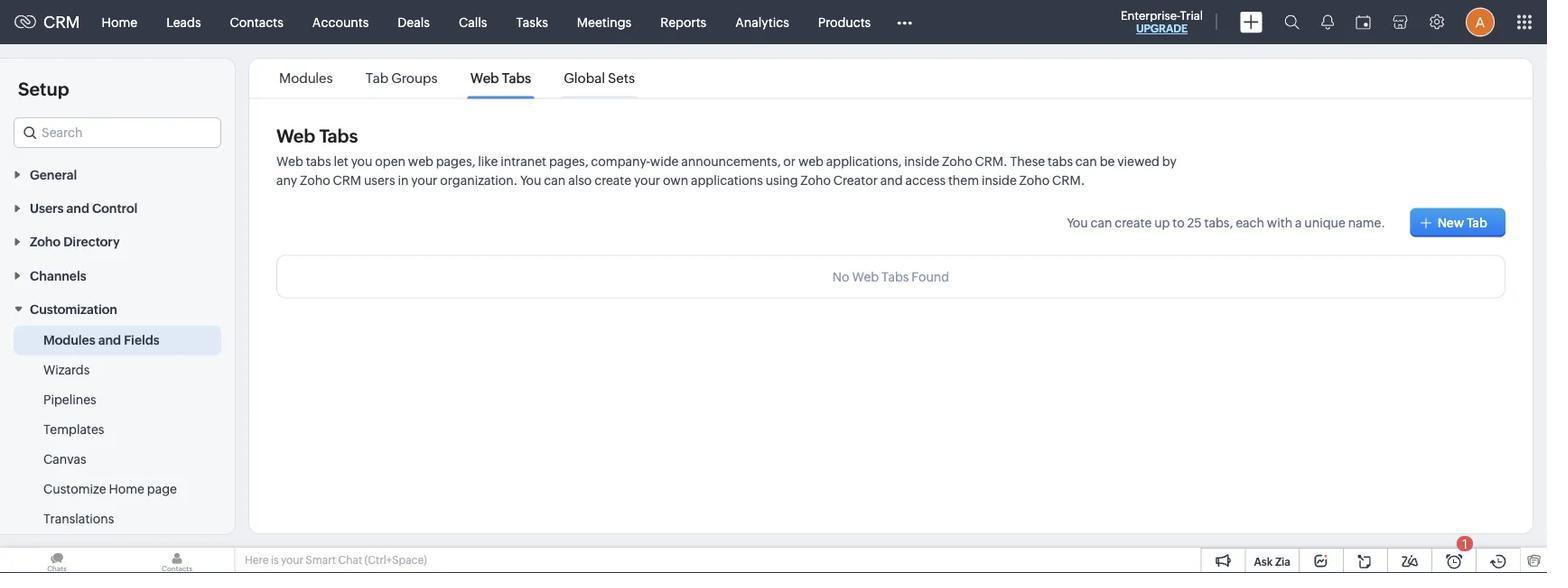 Task type: locate. For each thing, give the bounding box(es) containing it.
1 vertical spatial crm.
[[1052, 173, 1085, 188]]

crm down "let"
[[333, 173, 361, 188]]

you down intranet
[[520, 173, 542, 188]]

by
[[1162, 154, 1177, 169]]

1 vertical spatial tab
[[1467, 215, 1488, 230]]

tabs right these
[[1048, 154, 1073, 169]]

inside down these
[[982, 173, 1017, 188]]

organization.
[[440, 173, 518, 188]]

0 horizontal spatial inside
[[904, 154, 940, 169]]

0 horizontal spatial create
[[594, 173, 632, 188]]

list containing modules
[[263, 59, 651, 98]]

0 vertical spatial create
[[594, 173, 632, 188]]

them
[[948, 173, 979, 188]]

customization
[[30, 302, 117, 317]]

calls link
[[444, 0, 502, 44]]

zoho up them
[[942, 154, 973, 169]]

new
[[1438, 215, 1464, 230]]

0 vertical spatial inside
[[904, 154, 940, 169]]

zoho directory
[[30, 235, 120, 249]]

tab inside button
[[1467, 215, 1488, 230]]

0 horizontal spatial tabs
[[319, 126, 358, 147]]

analytics
[[735, 15, 789, 29]]

Other Modules field
[[885, 8, 924, 37]]

2 vertical spatial tabs
[[882, 270, 909, 284]]

1 horizontal spatial web
[[798, 154, 824, 169]]

2 horizontal spatial your
[[634, 173, 660, 188]]

0 vertical spatial tabs
[[502, 70, 531, 86]]

2 pages, from the left
[[549, 154, 588, 169]]

and down the "applications," on the right of the page
[[880, 173, 903, 188]]

1 horizontal spatial tabs
[[1048, 154, 1073, 169]]

1 vertical spatial inside
[[982, 173, 1017, 188]]

0 vertical spatial and
[[880, 173, 903, 188]]

1 vertical spatial tabs
[[319, 126, 358, 147]]

modules and fields
[[43, 333, 160, 347]]

your
[[411, 173, 437, 188], [634, 173, 660, 188], [281, 555, 303, 567]]

2 web from the left
[[798, 154, 824, 169]]

1 vertical spatial and
[[66, 201, 89, 216]]

and left the fields
[[98, 333, 121, 347]]

1 web from the left
[[408, 154, 433, 169]]

page
[[147, 482, 177, 497]]

1 horizontal spatial crm.
[[1052, 173, 1085, 188]]

1 horizontal spatial tab
[[1467, 215, 1488, 230]]

wide
[[650, 154, 679, 169]]

1 horizontal spatial modules
[[279, 70, 333, 86]]

zoho down users
[[30, 235, 61, 249]]

tab right new
[[1467, 215, 1488, 230]]

0 vertical spatial tab
[[366, 70, 389, 86]]

chat
[[338, 555, 362, 567]]

0 vertical spatial crm
[[43, 13, 80, 31]]

applications
[[691, 173, 763, 188]]

0 vertical spatial can
[[1076, 154, 1097, 169]]

0 vertical spatial you
[[520, 173, 542, 188]]

sets
[[608, 70, 635, 86]]

1 horizontal spatial and
[[98, 333, 121, 347]]

0 horizontal spatial crm
[[43, 13, 80, 31]]

crm.
[[975, 154, 1008, 169], [1052, 173, 1085, 188]]

users
[[30, 201, 64, 216]]

0 vertical spatial modules
[[279, 70, 333, 86]]

your right in
[[411, 173, 437, 188]]

or
[[783, 154, 796, 169]]

2 tabs from the left
[[1048, 154, 1073, 169]]

setup
[[18, 79, 69, 99]]

control
[[92, 201, 138, 216]]

smart
[[306, 555, 336, 567]]

1 vertical spatial modules
[[43, 333, 95, 347]]

crm left home link in the top left of the page
[[43, 13, 80, 31]]

web up in
[[408, 154, 433, 169]]

0 horizontal spatial web
[[408, 154, 433, 169]]

can left the also
[[544, 173, 566, 188]]

1 vertical spatial home
[[109, 482, 145, 497]]

0 horizontal spatial and
[[66, 201, 89, 216]]

you
[[351, 154, 373, 169]]

home left page
[[109, 482, 145, 497]]

pages, up the also
[[549, 154, 588, 169]]

create down company-
[[594, 173, 632, 188]]

0 horizontal spatial modules
[[43, 333, 95, 347]]

calls
[[459, 15, 487, 29]]

tabs up "let"
[[319, 126, 358, 147]]

ask zia
[[1254, 556, 1291, 568]]

create inside web tabs web tabs let you open web pages, like intranet pages, company-wide announcements, or web applications, inside zoho crm. these tabs can be viewed by any zoho crm users in your organization. you can also create your own applications using zoho creator and access them inside zoho crm.
[[594, 173, 632, 188]]

tabs left "let"
[[306, 154, 331, 169]]

0 horizontal spatial tab
[[366, 70, 389, 86]]

1 horizontal spatial pages,
[[549, 154, 588, 169]]

modules inside the customization region
[[43, 333, 95, 347]]

you left up on the top right of the page
[[1067, 215, 1088, 230]]

tab left groups
[[366, 70, 389, 86]]

create left up on the top right of the page
[[1115, 215, 1152, 230]]

tabs left found
[[882, 270, 909, 284]]

1 horizontal spatial you
[[1067, 215, 1088, 230]]

each
[[1236, 215, 1265, 230]]

chats image
[[0, 548, 114, 574]]

and inside the customization region
[[98, 333, 121, 347]]

pipelines
[[43, 393, 96, 407]]

0 horizontal spatial pages,
[[436, 154, 475, 169]]

tab
[[366, 70, 389, 86], [1467, 215, 1488, 230]]

1 horizontal spatial crm
[[333, 173, 361, 188]]

inside up access
[[904, 154, 940, 169]]

using
[[766, 173, 798, 188]]

no web tabs found
[[833, 270, 950, 284]]

modules down accounts link
[[279, 70, 333, 86]]

home inside the customization region
[[109, 482, 145, 497]]

can left up on the top right of the page
[[1091, 215, 1112, 230]]

0 vertical spatial home
[[102, 15, 137, 29]]

accounts
[[312, 15, 369, 29]]

can
[[1076, 154, 1097, 169], [544, 173, 566, 188], [1091, 215, 1112, 230]]

and inside dropdown button
[[66, 201, 89, 216]]

web right or on the right top
[[798, 154, 824, 169]]

contacts
[[230, 15, 283, 29]]

zia
[[1275, 556, 1291, 568]]

tabs
[[502, 70, 531, 86], [319, 126, 358, 147], [882, 270, 909, 284]]

zoho right any
[[300, 173, 330, 188]]

here
[[245, 555, 269, 567]]

and right users
[[66, 201, 89, 216]]

1 horizontal spatial tabs
[[502, 70, 531, 86]]

ask
[[1254, 556, 1273, 568]]

tabs for web tabs
[[502, 70, 531, 86]]

home left the leads
[[102, 15, 137, 29]]

with
[[1267, 215, 1293, 230]]

0 horizontal spatial tabs
[[306, 154, 331, 169]]

your down wide
[[634, 173, 660, 188]]

no
[[833, 270, 850, 284]]

web
[[408, 154, 433, 169], [798, 154, 824, 169]]

crm link
[[14, 13, 80, 31]]

list
[[263, 59, 651, 98]]

home
[[102, 15, 137, 29], [109, 482, 145, 497]]

1 horizontal spatial create
[[1115, 215, 1152, 230]]

your right the is
[[281, 555, 303, 567]]

can left be
[[1076, 154, 1097, 169]]

is
[[271, 555, 279, 567]]

profile image
[[1466, 8, 1495, 37]]

1 vertical spatial crm
[[333, 173, 361, 188]]

2 vertical spatial and
[[98, 333, 121, 347]]

(ctrl+space)
[[365, 555, 427, 567]]

inside
[[904, 154, 940, 169], [982, 173, 1017, 188]]

pages,
[[436, 154, 475, 169], [549, 154, 588, 169]]

None field
[[14, 117, 221, 148]]

to
[[1173, 215, 1185, 230]]

tabs inside web tabs web tabs let you open web pages, like intranet pages, company-wide announcements, or web applications, inside zoho crm. these tabs can be viewed by any zoho crm users in your organization. you can also create your own applications using zoho creator and access them inside zoho crm.
[[319, 126, 358, 147]]

viewed
[[1118, 154, 1160, 169]]

users and control
[[30, 201, 138, 216]]

create
[[594, 173, 632, 188], [1115, 215, 1152, 230]]

0 horizontal spatial you
[[520, 173, 542, 188]]

like
[[478, 154, 498, 169]]

profile element
[[1455, 0, 1506, 44]]

2 horizontal spatial and
[[880, 173, 903, 188]]

in
[[398, 173, 409, 188]]

pages, up the organization.
[[436, 154, 475, 169]]

modules
[[279, 70, 333, 86], [43, 333, 95, 347]]

channels button
[[0, 258, 235, 292]]

create menu image
[[1240, 11, 1263, 33]]

modules up wizards
[[43, 333, 95, 347]]

modules inside list
[[279, 70, 333, 86]]

pipelines link
[[43, 391, 96, 409]]

tasks link
[[502, 0, 563, 44]]

0 horizontal spatial crm.
[[975, 154, 1008, 169]]

tabs
[[306, 154, 331, 169], [1048, 154, 1073, 169]]

tabs down tasks link
[[502, 70, 531, 86]]

2 horizontal spatial tabs
[[882, 270, 909, 284]]

you inside web tabs web tabs let you open web pages, like intranet pages, company-wide announcements, or web applications, inside zoho crm. these tabs can be viewed by any zoho crm users in your organization. you can also create your own applications using zoho creator and access them inside zoho crm.
[[520, 173, 542, 188]]

and
[[880, 173, 903, 188], [66, 201, 89, 216], [98, 333, 121, 347]]

1 vertical spatial can
[[544, 173, 566, 188]]



Task type: describe. For each thing, give the bounding box(es) containing it.
web tabs link
[[468, 70, 534, 86]]

channels
[[30, 269, 86, 283]]

meetings
[[577, 15, 632, 29]]

1
[[1463, 537, 1468, 551]]

fields
[[124, 333, 160, 347]]

customization region
[[0, 326, 235, 534]]

zoho directory button
[[0, 225, 235, 258]]

customize home page
[[43, 482, 177, 497]]

and for users and control
[[66, 201, 89, 216]]

found
[[912, 270, 950, 284]]

and for modules and fields
[[98, 333, 121, 347]]

search image
[[1284, 14, 1300, 30]]

customize
[[43, 482, 106, 497]]

home link
[[87, 0, 152, 44]]

calendar image
[[1356, 15, 1371, 29]]

global sets link
[[561, 70, 638, 86]]

directory
[[63, 235, 120, 249]]

reports link
[[646, 0, 721, 44]]

a
[[1295, 215, 1302, 230]]

creator
[[834, 173, 878, 188]]

zoho down these
[[1019, 173, 1050, 188]]

users and control button
[[0, 191, 235, 225]]

enterprise-
[[1121, 9, 1180, 22]]

search element
[[1274, 0, 1311, 44]]

modules for modules and fields
[[43, 333, 95, 347]]

analytics link
[[721, 0, 804, 44]]

upgrade
[[1136, 23, 1188, 35]]

wizards
[[43, 363, 90, 377]]

let
[[334, 154, 348, 169]]

leads
[[166, 15, 201, 29]]

up
[[1155, 215, 1170, 230]]

Search text field
[[14, 118, 220, 147]]

tab groups
[[366, 70, 438, 86]]

1 vertical spatial create
[[1115, 215, 1152, 230]]

deals
[[398, 15, 430, 29]]

products
[[818, 15, 871, 29]]

1 pages, from the left
[[436, 154, 475, 169]]

25
[[1187, 215, 1202, 230]]

signals element
[[1311, 0, 1345, 44]]

unique
[[1305, 215, 1346, 230]]

modules link
[[276, 70, 336, 86]]

customize home page link
[[43, 480, 177, 498]]

canvas link
[[43, 450, 86, 469]]

new tab
[[1438, 215, 1488, 230]]

company-
[[591, 154, 650, 169]]

tabs,
[[1204, 215, 1233, 230]]

0 vertical spatial crm.
[[975, 154, 1008, 169]]

global
[[564, 70, 605, 86]]

groups
[[391, 70, 438, 86]]

users
[[364, 173, 395, 188]]

any
[[276, 173, 297, 188]]

accounts link
[[298, 0, 383, 44]]

0 horizontal spatial your
[[281, 555, 303, 567]]

tasks
[[516, 15, 548, 29]]

you can create up to 25 tabs, each with a unique name.
[[1067, 215, 1385, 230]]

access
[[905, 173, 946, 188]]

zoho right using
[[801, 173, 831, 188]]

name.
[[1348, 215, 1385, 230]]

create menu element
[[1229, 0, 1274, 44]]

1 tabs from the left
[[306, 154, 331, 169]]

products link
[[804, 0, 885, 44]]

contacts link
[[216, 0, 298, 44]]

new tab button
[[1411, 208, 1506, 237]]

1 vertical spatial you
[[1067, 215, 1088, 230]]

web tabs web tabs let you open web pages, like intranet pages, company-wide announcements, or web applications, inside zoho crm. these tabs can be viewed by any zoho crm users in your organization. you can also create your own applications using zoho creator and access them inside zoho crm.
[[276, 126, 1177, 188]]

signals image
[[1321, 14, 1334, 30]]

tabs for web tabs web tabs let you open web pages, like intranet pages, company-wide announcements, or web applications, inside zoho crm. these tabs can be viewed by any zoho crm users in your organization. you can also create your own applications using zoho creator and access them inside zoho crm.
[[319, 126, 358, 147]]

intranet
[[501, 154, 547, 169]]

enterprise-trial upgrade
[[1121, 9, 1203, 35]]

and inside web tabs web tabs let you open web pages, like intranet pages, company-wide announcements, or web applications, inside zoho crm. these tabs can be viewed by any zoho crm users in your organization. you can also create your own applications using zoho creator and access them inside zoho crm.
[[880, 173, 903, 188]]

templates link
[[43, 421, 104, 439]]

2 vertical spatial can
[[1091, 215, 1112, 230]]

translations
[[43, 512, 114, 526]]

crm inside web tabs web tabs let you open web pages, like intranet pages, company-wide announcements, or web applications, inside zoho crm. these tabs can be viewed by any zoho crm users in your organization. you can also create your own applications using zoho creator and access them inside zoho crm.
[[333, 173, 361, 188]]

here is your smart chat (ctrl+space)
[[245, 555, 427, 567]]

own
[[663, 173, 688, 188]]

be
[[1100, 154, 1115, 169]]

1 horizontal spatial your
[[411, 173, 437, 188]]

tab groups link
[[363, 70, 440, 86]]

modules and fields link
[[43, 331, 160, 349]]

deals link
[[383, 0, 444, 44]]

also
[[568, 173, 592, 188]]

translations link
[[43, 510, 114, 528]]

1 horizontal spatial inside
[[982, 173, 1017, 188]]

zoho inside dropdown button
[[30, 235, 61, 249]]

templates
[[43, 422, 104, 437]]

web tabs
[[470, 70, 531, 86]]

trial
[[1180, 9, 1203, 22]]

leads link
[[152, 0, 216, 44]]

these
[[1010, 154, 1045, 169]]

modules for modules
[[279, 70, 333, 86]]

contacts image
[[120, 548, 234, 574]]

general
[[30, 167, 77, 182]]

reports
[[661, 15, 707, 29]]

general button
[[0, 157, 235, 191]]

announcements,
[[681, 154, 781, 169]]



Task type: vqa. For each thing, say whether or not it's contained in the screenshot.
 Image
no



